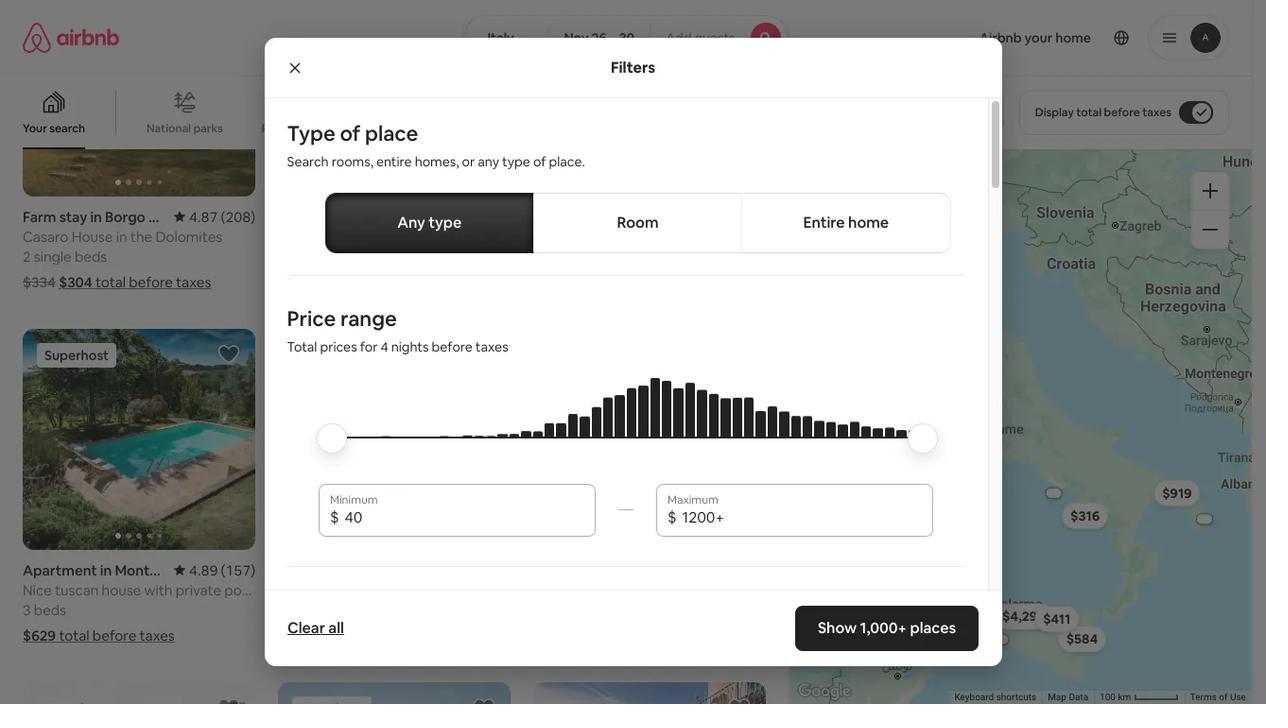 Task type: vqa. For each thing, say whether or not it's contained in the screenshot.
Airbnb
no



Task type: locate. For each thing, give the bounding box(es) containing it.
in inside "cottage in lucardo best view ever & private pool 2 queen beds $1,064 total before taxes 4.99 (205)"
[[593, 208, 604, 226]]

0 vertical spatial 4.99
[[700, 208, 729, 226]]

$629
[[23, 627, 56, 645]]

total down queen
[[580, 273, 611, 291]]

in for home
[[321, 208, 333, 226]]

$584
[[278, 273, 312, 291], [1067, 631, 1098, 648]]

$ up apartment in rome design apartment near the vatican
[[668, 508, 677, 528]]

before right $629
[[93, 627, 137, 645]]

the inside casaro house in the dolomites 2 single beds $334 $304 total before taxes
[[130, 228, 152, 246]]

price
[[287, 306, 336, 332]]

1 horizontal spatial $
[[668, 508, 677, 528]]

(208)
[[221, 208, 255, 226]]

$411 button
[[1035, 606, 1080, 632]]

entire
[[804, 213, 845, 233]]

terms
[[1191, 693, 1218, 703]]

keyboard
[[955, 693, 995, 703]]

of up rooms,
[[340, 120, 361, 147]]

of left use
[[1220, 693, 1229, 703]]

most stays cost more than $300 per night. image
[[334, 378, 919, 490]]

1 horizontal spatial beds
[[75, 248, 107, 266]]

2 inside casaro house in the dolomites 2 single beds $334 $304 total before taxes
[[23, 248, 31, 266]]

before inside button
[[1105, 105, 1141, 120]]

3
[[23, 601, 31, 619]]

2 left single
[[23, 248, 31, 266]]

viagrande
[[336, 208, 405, 226]]

rooms
[[262, 121, 298, 136]]

(45)
[[485, 208, 511, 226]]

home
[[849, 213, 889, 233]]

0 vertical spatial type
[[502, 153, 531, 170]]

entire home button
[[742, 193, 951, 254]]

type right any
[[429, 213, 462, 233]]

0 horizontal spatial type
[[429, 213, 462, 233]]

display
[[1036, 105, 1074, 120]]

any type button
[[325, 193, 534, 254]]

filters
[[611, 57, 656, 77]]

view
[[478, 582, 511, 599]]

1 horizontal spatial the
[[688, 582, 710, 600]]

$947
[[850, 206, 881, 223]]

in inside apartment in rome design apartment near the vatican
[[611, 562, 623, 580]]

taxes inside "cottage in lucardo best view ever & private pool 2 queen beds $1,064 total before taxes 4.99 (205)"
[[661, 273, 696, 291]]

2 2 from the left
[[534, 248, 542, 266]]

total inside casaro house in the dolomites 2 single beds $334 $304 total before taxes
[[95, 273, 126, 291]]

the left dolomites
[[130, 228, 152, 246]]

$584 inside the 1 double bed $584 total before taxes
[[278, 273, 312, 291]]

1 vertical spatial type
[[429, 213, 462, 233]]

1 horizontal spatial $584
[[1067, 631, 1098, 648]]

0 horizontal spatial 4.87
[[189, 208, 218, 226]]

total inside "cottage in lucardo best view ever & private pool 2 queen beds $1,064 total before taxes 4.99 (205)"
[[580, 273, 611, 291]]

terms of use
[[1191, 693, 1247, 703]]

$584 down 1
[[278, 273, 312, 291]]

1 $ from the left
[[330, 508, 339, 528]]

of left place.
[[533, 153, 546, 170]]

beds down ever
[[589, 248, 622, 266]]

group
[[23, 0, 255, 197], [278, 0, 744, 197], [534, 0, 766, 197], [0, 76, 905, 149], [23, 329, 255, 550], [278, 329, 511, 550], [534, 329, 766, 550], [264, 567, 988, 705], [23, 683, 255, 705], [278, 683, 511, 705], [534, 683, 766, 705]]

before down & on the top of page
[[614, 273, 658, 291]]

0 horizontal spatial 2
[[23, 248, 31, 266]]

$304 inside $304 button
[[958, 205, 989, 222]]

beds inside casaro house in the dolomites 2 single beds $334 $304 total before taxes
[[75, 248, 107, 266]]

0 horizontal spatial $304
[[59, 273, 92, 291]]

none search field containing italy
[[464, 15, 789, 61]]

clear all
[[287, 619, 344, 639]]

1 horizontal spatial type
[[502, 153, 531, 170]]

None search field
[[464, 15, 789, 61]]

2 horizontal spatial beds
[[589, 248, 622, 266]]

0 horizontal spatial $
[[330, 508, 339, 528]]

$304
[[958, 205, 989, 222], [59, 273, 92, 291]]

the right the near
[[688, 582, 710, 600]]

taxes inside the 1 double bed $584 total before taxes
[[395, 273, 430, 291]]

0 horizontal spatial beds
[[34, 601, 66, 619]]

nov 26 – 30 button
[[548, 15, 651, 61]]

national
[[147, 121, 191, 136]]

tab list containing any type
[[325, 193, 951, 254]]

2 horizontal spatial of
[[1220, 693, 1229, 703]]

4.87 for 4.87 (379)
[[700, 562, 729, 580]]

$1,293 button
[[326, 627, 487, 645]]

4.87 up dolomites
[[189, 208, 218, 226]]

$2,363
[[278, 627, 323, 645]]

1 vertical spatial 4.87
[[700, 562, 729, 580]]

$363 button
[[953, 357, 1000, 383]]

$584 down $411
[[1067, 631, 1098, 648]]

add to wishlist: room in torreglia image
[[218, 697, 240, 705]]

near
[[655, 582, 684, 600]]

rome
[[626, 562, 664, 580]]

2
[[23, 248, 31, 266], [534, 248, 542, 266]]

total inside button
[[1077, 105, 1102, 120]]

shortcuts
[[997, 693, 1037, 703]]

4.87 out of 5 average rating,  379 reviews image
[[685, 562, 766, 580]]

beds right 3
[[34, 601, 66, 619]]

0 horizontal spatial of
[[340, 120, 361, 147]]

1 horizontal spatial 4.99
[[700, 208, 729, 226]]

0 vertical spatial 4.87
[[189, 208, 218, 226]]

$304 button
[[949, 200, 998, 227]]

total
[[287, 339, 317, 356]]

1 vertical spatial the
[[688, 582, 710, 600]]

casaro
[[23, 228, 68, 246]]

entire
[[377, 153, 412, 170]]

in up ever
[[593, 208, 604, 226]]

2 down best
[[534, 248, 542, 266]]

0 vertical spatial $584
[[278, 273, 312, 291]]

0 vertical spatial $304
[[958, 205, 989, 222]]

cottage
[[534, 208, 590, 226]]

total right display
[[1077, 105, 1102, 120]]

$265
[[821, 209, 852, 226]]

$ up dream
[[330, 508, 339, 528]]

clear
[[287, 619, 325, 639]]

$ text field
[[345, 509, 585, 528]]

2 $ from the left
[[668, 508, 677, 528]]

in right the house
[[116, 228, 127, 246]]

0 horizontal spatial 4.99
[[445, 562, 473, 580]]

4.99 out of 5 average rating,  205 reviews image
[[685, 208, 766, 226]]

1 horizontal spatial 4.87
[[700, 562, 729, 580]]

1 horizontal spatial $304
[[958, 205, 989, 222]]

map
[[1048, 693, 1067, 703]]

(217)
[[476, 562, 511, 580]]

(157)
[[221, 562, 255, 580]]

before inside price range total prices for 4 nights before taxes
[[432, 339, 473, 356]]

4.99 up pool
[[700, 208, 729, 226]]

$1,064
[[534, 273, 577, 291]]

or
[[462, 153, 475, 170]]

home in viagrande
[[278, 208, 405, 226]]

beds down the house
[[75, 248, 107, 266]]

taxes inside price range total prices for 4 nights before taxes
[[476, 339, 509, 356]]

type of place search rooms, entire homes, or any type of place.
[[287, 120, 585, 170]]

2 inside "cottage in lucardo best view ever & private pool 2 queen beds $1,064 total before taxes 4.99 (205)"
[[534, 248, 542, 266]]

zoom out image
[[1203, 222, 1219, 237]]

$584 button
[[1058, 626, 1107, 653]]

0 horizontal spatial $584
[[278, 273, 312, 291]]

profile element
[[811, 0, 1230, 76]]

1 horizontal spatial 2
[[534, 248, 542, 266]]

4.87 up vatican
[[700, 562, 729, 580]]

1 2 from the left
[[23, 248, 31, 266]]

type right "any"
[[502, 153, 531, 170]]

$363
[[961, 362, 992, 379]]

4.99 inside "cottage in lucardo best view ever & private pool 2 queen beds $1,064 total before taxes 4.99 (205)"
[[700, 208, 729, 226]]

before left add to wishlist: home in massa lubrense icon
[[432, 339, 473, 356]]

$ text field
[[683, 509, 922, 528]]

add to wishlist: home in massa lubrense image
[[473, 343, 496, 366]]

vatican
[[713, 582, 762, 600]]

total down bed
[[315, 273, 345, 291]]

1 vertical spatial $584
[[1067, 631, 1098, 648]]

add guests button
[[650, 15, 789, 61]]

4.99 up ischia
[[445, 562, 473, 580]]

tab list
[[325, 193, 951, 254]]

map data button
[[1048, 692, 1089, 705]]

0 vertical spatial the
[[130, 228, 152, 246]]

4.87
[[189, 208, 218, 226], [700, 562, 729, 580]]

0 horizontal spatial the
[[130, 228, 152, 246]]

1 double bed $584 total before taxes
[[278, 248, 430, 291]]

add to wishlist: apartment in montespertoli image
[[218, 343, 240, 366]]

place
[[365, 120, 419, 147]]

4.87 out of 5 average rating,  208 reviews image
[[174, 208, 255, 226]]

in right home
[[321, 208, 333, 226]]

before right display
[[1105, 105, 1141, 120]]

0 vertical spatial of
[[340, 120, 361, 147]]

view
[[566, 228, 596, 246]]

filters dialog
[[264, 38, 1002, 705]]

before down bed
[[348, 273, 392, 291]]

dolomites
[[156, 228, 223, 246]]

any
[[478, 153, 499, 170]]

total right $629
[[59, 627, 89, 645]]

all
[[328, 619, 344, 639]]

beds inside "cottage in lucardo best view ever & private pool 2 queen beds $1,064 total before taxes 4.99 (205)"
[[589, 248, 622, 266]]

$947 button
[[842, 201, 889, 228]]

1 vertical spatial of
[[533, 153, 546, 170]]

nov 26 – 30
[[564, 29, 635, 46]]

&
[[631, 228, 640, 246]]

in up apartment
[[611, 562, 623, 580]]

beds
[[75, 248, 107, 266], [589, 248, 622, 266], [34, 601, 66, 619]]

add
[[666, 29, 692, 46]]

in for apartment
[[611, 562, 623, 580]]

lina's dream - capri and ischia view
[[278, 582, 511, 599]]

capri
[[373, 582, 408, 599]]

total inside 3 beds $629 total before taxes
[[59, 627, 89, 645]]

total down the house
[[95, 273, 126, 291]]

4.87 (379)
[[700, 562, 766, 580]]

1 vertical spatial $304
[[59, 273, 92, 291]]

add to wishlist: apartment in bogliasco image
[[729, 697, 751, 705]]

before down dolomites
[[129, 273, 173, 291]]

4.91
[[453, 208, 482, 226]]

your
[[23, 121, 47, 136]]

2 vertical spatial of
[[1220, 693, 1229, 703]]



Task type: describe. For each thing, give the bounding box(es) containing it.
nights
[[391, 339, 429, 356]]

1 horizontal spatial of
[[533, 153, 546, 170]]

$2,363 $1,293
[[278, 627, 369, 645]]

show 1,000+ places link
[[796, 606, 980, 652]]

google image
[[794, 680, 856, 705]]

dream
[[317, 582, 361, 599]]

-
[[364, 582, 369, 599]]

entire home
[[804, 213, 889, 233]]

type inside the type of place search rooms, entire homes, or any type of place.
[[502, 153, 531, 170]]

keyboard shortcuts button
[[955, 692, 1037, 705]]

1,000+
[[861, 619, 908, 639]]

show
[[819, 619, 858, 639]]

single
[[34, 248, 72, 266]]

guests
[[695, 29, 736, 46]]

$304 inside casaro house in the dolomites 2 single beds $334 $304 total before taxes
[[59, 273, 92, 291]]

search
[[50, 121, 85, 136]]

before inside the 1 double bed $584 total before taxes
[[348, 273, 392, 291]]

type inside button
[[429, 213, 462, 233]]

group inside filters dialog
[[264, 567, 988, 705]]

national parks
[[147, 121, 223, 136]]

room
[[617, 213, 659, 233]]

pool
[[692, 228, 721, 246]]

before inside 3 beds $629 total before taxes
[[93, 627, 137, 645]]

$1,293
[[326, 627, 369, 645]]

1
[[278, 248, 284, 266]]

$919 $316
[[1071, 485, 1193, 524]]

taxes inside casaro house in the dolomites 2 single beds $334 $304 total before taxes
[[176, 273, 211, 291]]

add guests
[[666, 29, 736, 46]]

$316 button
[[1063, 503, 1109, 529]]

4.99 out of 5 average rating,  217 reviews image
[[430, 562, 511, 580]]

your search
[[23, 121, 85, 136]]

$4,290 button
[[994, 604, 1055, 630]]

1 vertical spatial 4.99
[[445, 562, 473, 580]]

4.89 out of 5 average rating,  157 reviews image
[[174, 562, 255, 580]]

apartment
[[582, 582, 652, 600]]

of for terms
[[1220, 693, 1229, 703]]

in inside casaro house in the dolomites 2 single beds $334 $304 total before taxes
[[116, 228, 127, 246]]

search
[[287, 153, 329, 170]]

100 km
[[1100, 693, 1134, 703]]

$584 inside button
[[1067, 631, 1098, 648]]

amazing pools
[[337, 121, 416, 136]]

italy button
[[464, 15, 549, 61]]

italy
[[488, 29, 514, 46]]

display total before taxes button
[[1020, 90, 1230, 135]]

group containing national parks
[[0, 76, 905, 149]]

homes,
[[415, 153, 459, 170]]

room button
[[533, 193, 743, 254]]

apartment
[[534, 562, 608, 580]]

taxes inside button
[[1143, 105, 1172, 120]]

of for type
[[340, 120, 361, 147]]

home
[[278, 208, 318, 226]]

prices
[[320, 339, 357, 356]]

use
[[1231, 693, 1247, 703]]

and
[[411, 582, 436, 599]]

100
[[1100, 693, 1116, 703]]

tab list inside filters dialog
[[325, 193, 951, 254]]

display total before taxes
[[1036, 105, 1172, 120]]

map data
[[1048, 693, 1089, 703]]

rooms,
[[332, 153, 374, 170]]

(379)
[[732, 562, 766, 580]]

4.87 (208)
[[189, 208, 255, 226]]

in for cottage
[[593, 208, 604, 226]]

lucardo
[[607, 208, 662, 226]]

house
[[72, 228, 113, 246]]

any type
[[397, 213, 462, 233]]

$411
[[1044, 611, 1071, 628]]

private
[[644, 228, 689, 246]]

–
[[610, 29, 617, 46]]

before inside "cottage in lucardo best view ever & private pool 2 queen beds $1,064 total before taxes 4.99 (205)"
[[614, 273, 658, 291]]

keyboard shortcuts
[[955, 693, 1037, 703]]

range
[[341, 306, 397, 332]]

places
[[911, 619, 957, 639]]

terms of use link
[[1191, 693, 1247, 703]]

4.99 (217)
[[445, 562, 511, 580]]

$ for $ text field
[[668, 508, 677, 528]]

beds inside 3 beds $629 total before taxes
[[34, 601, 66, 619]]

4.87 for 4.87 (208)
[[189, 208, 218, 226]]

ischia
[[439, 582, 475, 599]]

queen
[[545, 248, 586, 266]]

any
[[397, 213, 426, 233]]

4.91 out of 5 average rating,  45 reviews image
[[438, 208, 511, 226]]

zoom in image
[[1203, 184, 1219, 199]]

google map
showing 20 stays. region
[[789, 149, 1253, 705]]

$334
[[23, 273, 56, 291]]

cottage in lucardo best view ever & private pool 2 queen beds $1,064 total before taxes 4.99 (205)
[[534, 208, 766, 291]]

before inside casaro house in the dolomites 2 single beds $334 $304 total before taxes
[[129, 273, 173, 291]]

$ for $ text box on the bottom left of page
[[330, 508, 339, 528]]

km
[[1119, 693, 1132, 703]]

$919
[[1163, 485, 1193, 502]]

taxes inside 3 beds $629 total before taxes
[[140, 627, 175, 645]]

add to wishlist: vacation home in porto palo image
[[473, 697, 496, 705]]

ever
[[599, 228, 628, 246]]

nov
[[564, 29, 589, 46]]

the inside apartment in rome design apartment near the vatican
[[688, 582, 710, 600]]

place.
[[549, 153, 585, 170]]

lina's
[[278, 582, 314, 599]]

total inside the 1 double bed $584 total before taxes
[[315, 273, 345, 291]]

$4,290
[[1003, 608, 1046, 625]]

best
[[534, 228, 563, 246]]

clear all button
[[278, 610, 353, 648]]

30
[[619, 29, 635, 46]]

bed
[[336, 248, 362, 266]]

4.91 (45)
[[453, 208, 511, 226]]

parks
[[193, 121, 223, 136]]

(205)
[[732, 208, 766, 226]]



